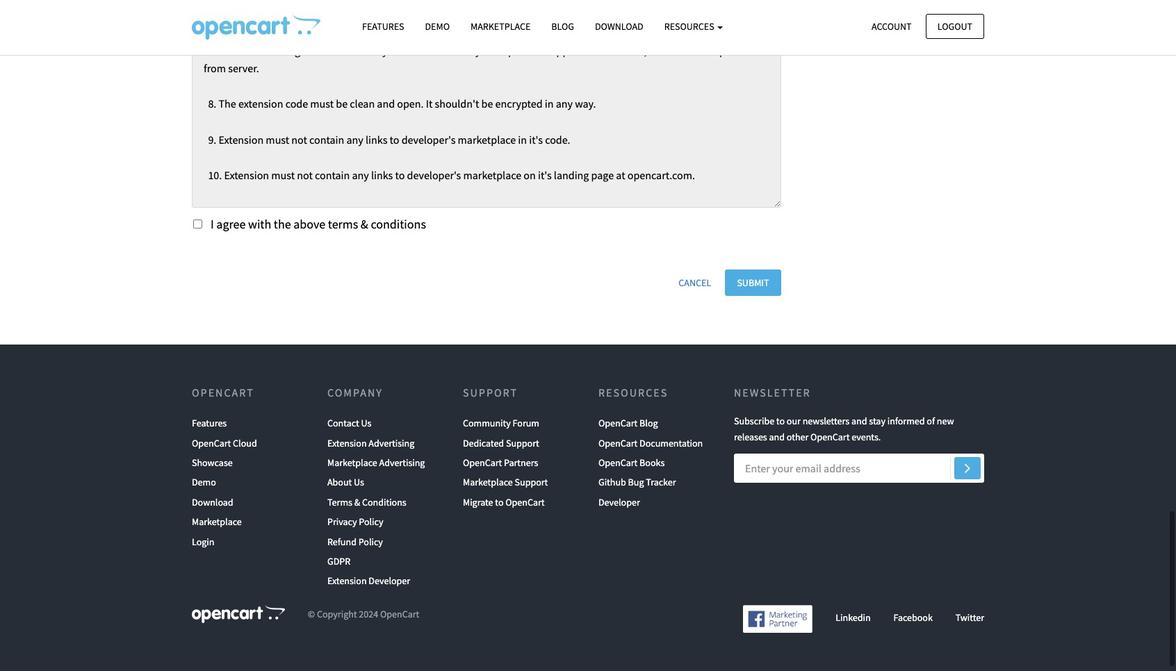 Task type: vqa. For each thing, say whether or not it's contained in the screenshot.
Opencart Books LINK
yes



Task type: describe. For each thing, give the bounding box(es) containing it.
informed
[[888, 415, 925, 428]]

1 horizontal spatial conditions
[[362, 497, 407, 509]]

facebook
[[894, 612, 933, 625]]

extension advertising
[[328, 437, 415, 450]]

opencart for opencart partners
[[463, 457, 502, 470]]

opencart documentation link
[[599, 434, 703, 454]]

opencart cloud
[[192, 437, 257, 450]]

1 vertical spatial resources
[[599, 386, 669, 400]]

stay
[[870, 415, 886, 428]]

opencart blog
[[599, 418, 658, 430]]

company
[[328, 386, 383, 400]]

logout
[[938, 20, 973, 32]]

marketplace inside 'marketplace advertising' link
[[328, 457, 378, 470]]

download for demo
[[192, 497, 233, 509]]

advertising for marketplace advertising
[[379, 457, 425, 470]]

0 horizontal spatial terms
[[192, 12, 235, 33]]

community
[[463, 418, 511, 430]]

opencart books link
[[599, 454, 665, 473]]

us for about us
[[354, 477, 364, 489]]

2024
[[359, 608, 379, 621]]

gdpr
[[328, 556, 351, 568]]

to for subscribe
[[777, 415, 785, 428]]

releases
[[735, 431, 768, 444]]

1 horizontal spatial and
[[852, 415, 868, 428]]

cancel
[[679, 277, 712, 289]]

twitter
[[956, 612, 985, 625]]

extension advertising link
[[328, 434, 415, 454]]

marketplace support link
[[463, 473, 548, 493]]

terms & conditions link
[[328, 493, 407, 513]]

opencart for opencart
[[192, 386, 254, 400]]

logout link
[[926, 14, 985, 39]]

of
[[927, 415, 936, 428]]

newsletters
[[803, 415, 850, 428]]

cancel link
[[667, 270, 724, 296]]

other
[[787, 431, 809, 444]]

angle right image
[[965, 459, 971, 476]]

1 vertical spatial developer
[[369, 576, 410, 588]]

features for demo
[[362, 20, 404, 33]]

copyright
[[317, 608, 357, 621]]

showcase
[[192, 457, 233, 470]]

policy for refund policy
[[359, 536, 383, 549]]

dedicated support
[[463, 437, 540, 450]]

login
[[192, 536, 215, 549]]

terms
[[328, 216, 358, 232]]

opencart for opencart blog
[[599, 418, 638, 430]]

marketplace advertising
[[328, 457, 425, 470]]

newsletter
[[735, 386, 812, 400]]

contact us link
[[328, 414, 372, 434]]

with
[[248, 216, 271, 232]]

extension developer link
[[328, 572, 410, 592]]

subscribe
[[735, 415, 775, 428]]

refund
[[328, 536, 357, 549]]

above
[[294, 216, 326, 232]]

github bug tracker
[[599, 477, 677, 489]]

policy for privacy policy
[[359, 516, 384, 529]]

the
[[274, 216, 291, 232]]

migrate to opencart link
[[463, 493, 545, 513]]

i agree with the above terms & conditions
[[211, 216, 426, 232]]

developer link
[[599, 493, 640, 513]]

opencart partners
[[463, 457, 539, 470]]

i
[[211, 216, 214, 232]]

privacy
[[328, 516, 357, 529]]

forum
[[513, 418, 540, 430]]

facebook link
[[894, 612, 933, 625]]

twitter link
[[956, 612, 985, 625]]

community forum
[[463, 418, 540, 430]]

partners
[[504, 457, 539, 470]]

demo for demo link to the right
[[425, 20, 450, 33]]

migrate to opencart
[[463, 497, 545, 509]]

opencart blog link
[[599, 414, 658, 434]]

marketplace advertising link
[[328, 454, 425, 473]]

features link for demo
[[352, 15, 415, 39]]

0 vertical spatial marketplace link
[[460, 15, 541, 39]]

books
[[640, 457, 665, 470]]

conditions
[[371, 216, 426, 232]]

tracker
[[646, 477, 677, 489]]

marketplace inside marketplace support link
[[463, 477, 513, 489]]

seller account image
[[192, 15, 321, 40]]

extension for extension advertising
[[328, 437, 367, 450]]

© copyright 2024 opencart
[[308, 608, 420, 621]]

Enter your email address text field
[[735, 454, 985, 483]]

opencart for opencart books
[[599, 457, 638, 470]]

extension developer
[[328, 576, 410, 588]]

marketplace support
[[463, 477, 548, 489]]

gdpr link
[[328, 552, 351, 572]]

0 vertical spatial support
[[463, 386, 518, 400]]

1 vertical spatial terms
[[328, 497, 353, 509]]

opencart partners link
[[463, 454, 539, 473]]

features for opencart cloud
[[192, 418, 227, 430]]

linkedin link
[[836, 612, 871, 625]]

opencart cloud link
[[192, 434, 257, 454]]

1 vertical spatial &
[[361, 216, 369, 232]]

opencart books
[[599, 457, 665, 470]]

about us
[[328, 477, 364, 489]]

documentation
[[640, 437, 703, 450]]

community forum link
[[463, 414, 540, 434]]

0 horizontal spatial and
[[770, 431, 785, 444]]

1 vertical spatial marketplace link
[[192, 513, 242, 533]]

features link for opencart cloud
[[192, 414, 227, 434]]

0 vertical spatial &
[[238, 12, 248, 33]]

about
[[328, 477, 352, 489]]

new
[[937, 415, 955, 428]]

about us link
[[328, 473, 364, 493]]

account
[[872, 20, 912, 32]]

advertising for extension advertising
[[369, 437, 415, 450]]

github
[[599, 477, 627, 489]]

2 vertical spatial &
[[354, 497, 360, 509]]



Task type: locate. For each thing, give the bounding box(es) containing it.
facebook marketing partner image
[[744, 606, 813, 634]]

marketplace up login
[[192, 516, 242, 529]]

opencart inside opencart partners link
[[463, 457, 502, 470]]

0 vertical spatial demo
[[425, 20, 450, 33]]

0 horizontal spatial features
[[192, 418, 227, 430]]

refund policy
[[328, 536, 383, 549]]

1 vertical spatial download
[[192, 497, 233, 509]]

©
[[308, 608, 315, 621]]

1 vertical spatial demo
[[192, 477, 216, 489]]

opencart documentation
[[599, 437, 703, 450]]

0 horizontal spatial blog
[[552, 20, 574, 33]]

None checkbox
[[193, 220, 202, 229]]

contact us
[[328, 418, 372, 430]]

0 vertical spatial features
[[362, 20, 404, 33]]

0 vertical spatial policy
[[359, 516, 384, 529]]

1 vertical spatial us
[[354, 477, 364, 489]]

1 vertical spatial to
[[495, 497, 504, 509]]

0 horizontal spatial download
[[192, 497, 233, 509]]

0 horizontal spatial demo link
[[192, 473, 216, 493]]

contact
[[328, 418, 359, 430]]

opencart up github
[[599, 457, 638, 470]]

1 vertical spatial and
[[770, 431, 785, 444]]

opencart up opencart cloud
[[192, 386, 254, 400]]

1 vertical spatial advertising
[[379, 457, 425, 470]]

extension down the gdpr link
[[328, 576, 367, 588]]

support for dedicated
[[506, 437, 540, 450]]

support for marketplace
[[515, 477, 548, 489]]

us up extension advertising at the bottom of the page
[[361, 418, 372, 430]]

0 vertical spatial developer
[[599, 497, 640, 509]]

cloud
[[233, 437, 257, 450]]

1 vertical spatial features
[[192, 418, 227, 430]]

resources
[[665, 20, 717, 33], [599, 386, 669, 400]]

advertising
[[369, 437, 415, 450], [379, 457, 425, 470]]

0 horizontal spatial download link
[[192, 493, 233, 513]]

1 horizontal spatial download
[[595, 20, 644, 33]]

1 vertical spatial terms & conditions
[[328, 497, 407, 509]]

opencart inside opencart blog link
[[599, 418, 638, 430]]

1 vertical spatial policy
[[359, 536, 383, 549]]

1 vertical spatial blog
[[640, 418, 658, 430]]

download for blog
[[595, 20, 644, 33]]

0 horizontal spatial marketplace link
[[192, 513, 242, 533]]

policy
[[359, 516, 384, 529], [359, 536, 383, 549]]

extension down contact us link
[[328, 437, 367, 450]]

1 horizontal spatial demo link
[[415, 15, 460, 39]]

terms
[[192, 12, 235, 33], [328, 497, 353, 509]]

features inside features link
[[362, 20, 404, 33]]

policy down terms & conditions link
[[359, 516, 384, 529]]

our
[[787, 415, 801, 428]]

us
[[361, 418, 372, 430], [354, 477, 364, 489]]

opencart inside opencart books link
[[599, 457, 638, 470]]

2 extension from the top
[[328, 576, 367, 588]]

advertising down extension advertising link
[[379, 457, 425, 470]]

0 vertical spatial demo link
[[415, 15, 460, 39]]

1 horizontal spatial terms
[[328, 497, 353, 509]]

2 vertical spatial support
[[515, 477, 548, 489]]

us right about
[[354, 477, 364, 489]]

to inside subscribe to our newsletters and stay informed of new releases and other opencart events.
[[777, 415, 785, 428]]

0 vertical spatial advertising
[[369, 437, 415, 450]]

1 vertical spatial download link
[[192, 493, 233, 513]]

1 horizontal spatial developer
[[599, 497, 640, 509]]

download link for demo
[[192, 493, 233, 513]]

linkedin
[[836, 612, 871, 625]]

0 horizontal spatial demo
[[192, 477, 216, 489]]

login link
[[192, 533, 215, 552]]

opencart up showcase
[[192, 437, 231, 450]]

privacy policy
[[328, 516, 384, 529]]

opencart right 2024
[[380, 608, 420, 621]]

1 horizontal spatial marketplace link
[[460, 15, 541, 39]]

dedicated support link
[[463, 434, 540, 454]]

opencart for opencart documentation
[[599, 437, 638, 450]]

download right blog link
[[595, 20, 644, 33]]

privacy policy link
[[328, 513, 384, 533]]

features link
[[352, 15, 415, 39], [192, 414, 227, 434]]

1 horizontal spatial demo
[[425, 20, 450, 33]]

0 vertical spatial extension
[[328, 437, 367, 450]]

0 vertical spatial terms
[[192, 12, 235, 33]]

1 extension from the top
[[328, 437, 367, 450]]

opencart image
[[192, 606, 285, 624]]

marketplace link
[[460, 15, 541, 39], [192, 513, 242, 533]]

developer up 2024
[[369, 576, 410, 588]]

support inside 'link'
[[506, 437, 540, 450]]

1 vertical spatial extension
[[328, 576, 367, 588]]

account link
[[860, 14, 924, 39]]

download down "showcase" link on the left
[[192, 497, 233, 509]]

0 vertical spatial conditions
[[252, 12, 328, 33]]

1 vertical spatial features link
[[192, 414, 227, 434]]

developer down github
[[599, 497, 640, 509]]

to down marketplace support link
[[495, 497, 504, 509]]

marketplace up about us
[[328, 457, 378, 470]]

terms & conditions
[[192, 12, 328, 33], [328, 497, 407, 509]]

us for contact us
[[361, 418, 372, 430]]

0 vertical spatial us
[[361, 418, 372, 430]]

0 horizontal spatial terms & conditions
[[192, 12, 328, 33]]

marketplace up migrate
[[463, 477, 513, 489]]

0 horizontal spatial conditions
[[252, 12, 328, 33]]

opencart inside opencart documentation link
[[599, 437, 638, 450]]

policy down privacy policy link
[[359, 536, 383, 549]]

opencart inside opencart cloud link
[[192, 437, 231, 450]]

to for migrate
[[495, 497, 504, 509]]

resources link
[[654, 15, 734, 39]]

marketplace left blog link
[[471, 20, 531, 33]]

0 horizontal spatial features link
[[192, 414, 227, 434]]

opencart down dedicated
[[463, 457, 502, 470]]

migrate
[[463, 497, 494, 509]]

bug
[[628, 477, 644, 489]]

showcase link
[[192, 454, 233, 473]]

support up "community"
[[463, 386, 518, 400]]

submit
[[738, 277, 770, 289]]

demo link
[[415, 15, 460, 39], [192, 473, 216, 493]]

download link
[[585, 15, 654, 39], [192, 493, 233, 513]]

opencart
[[192, 386, 254, 400], [599, 418, 638, 430], [811, 431, 850, 444], [192, 437, 231, 450], [599, 437, 638, 450], [463, 457, 502, 470], [599, 457, 638, 470], [506, 497, 545, 509], [380, 608, 420, 621]]

1 vertical spatial conditions
[[362, 497, 407, 509]]

1 horizontal spatial blog
[[640, 418, 658, 430]]

support down partners
[[515, 477, 548, 489]]

0 vertical spatial blog
[[552, 20, 574, 33]]

conditions
[[252, 12, 328, 33], [362, 497, 407, 509]]

and
[[852, 415, 868, 428], [770, 431, 785, 444]]

1 horizontal spatial download link
[[585, 15, 654, 39]]

0 vertical spatial features link
[[352, 15, 415, 39]]

1 horizontal spatial terms & conditions
[[328, 497, 407, 509]]

download link for blog
[[585, 15, 654, 39]]

subscribe to our newsletters and stay informed of new releases and other opencart events.
[[735, 415, 955, 444]]

to
[[777, 415, 785, 428], [495, 497, 504, 509]]

1 horizontal spatial to
[[777, 415, 785, 428]]

extension for extension developer
[[328, 576, 367, 588]]

submit button
[[726, 270, 781, 296]]

to left our
[[777, 415, 785, 428]]

0 vertical spatial terms & conditions
[[192, 12, 328, 33]]

and left 'other'
[[770, 431, 785, 444]]

1 horizontal spatial features link
[[352, 15, 415, 39]]

dedicated
[[463, 437, 504, 450]]

opencart inside subscribe to our newsletters and stay informed of new releases and other opencart events.
[[811, 431, 850, 444]]

opencart down newsletters
[[811, 431, 850, 444]]

support up partners
[[506, 437, 540, 450]]

opencart inside the migrate to opencart link
[[506, 497, 545, 509]]

blog
[[552, 20, 574, 33], [640, 418, 658, 430]]

blog link
[[541, 15, 585, 39]]

opencart for opencart cloud
[[192, 437, 231, 450]]

demo for demo link to the bottom
[[192, 477, 216, 489]]

support
[[463, 386, 518, 400], [506, 437, 540, 450], [515, 477, 548, 489]]

and up events.
[[852, 415, 868, 428]]

marketplace
[[471, 20, 531, 33], [328, 457, 378, 470], [463, 477, 513, 489], [192, 516, 242, 529]]

0 vertical spatial download
[[595, 20, 644, 33]]

to inside the migrate to opencart link
[[495, 497, 504, 509]]

agree
[[217, 216, 246, 232]]

advertising up the marketplace advertising on the left bottom of the page
[[369, 437, 415, 450]]

extension
[[328, 437, 367, 450], [328, 576, 367, 588]]

0 horizontal spatial to
[[495, 497, 504, 509]]

events.
[[852, 431, 881, 444]]

1 horizontal spatial features
[[362, 20, 404, 33]]

0 vertical spatial download link
[[585, 15, 654, 39]]

opencart up opencart documentation
[[599, 418, 638, 430]]

1 vertical spatial support
[[506, 437, 540, 450]]

1 vertical spatial demo link
[[192, 473, 216, 493]]

github bug tracker link
[[599, 473, 677, 493]]

opencart down marketplace support link
[[506, 497, 545, 509]]

demo
[[425, 20, 450, 33], [192, 477, 216, 489]]

0 vertical spatial to
[[777, 415, 785, 428]]

0 vertical spatial and
[[852, 415, 868, 428]]

refund policy link
[[328, 533, 383, 552]]

By uploading extensions / templates you agree to:    1. The work submitted must be your own. Incase its not, then you must provide an approved document from the original coder/designer stating your distributing rights.    2. The work submitted has been tested for violability and functionality.    3. Sellers must provide support as long as their work is on the opencart.com server.    4. Free extensions must be usuable out-of-box and do not contain any pay-to-use links inside.    5. Sellers should include their own terms & conditions as a secondary term of use.    6. Incase sellers work wasn't functional for any reason or was violating our terms & conditions, then the work mentioned will be pulled out from the server and seller must refund 100% (covering opencart 20%) to clients who bought their work.    7. Sellers has the right to authorize anyone else incase they can't provide support to their work, or work will be pulled out from server.      8. The extension code must be clean and open. It shouldn't be encrypted in any way.    9. Extension must not contain any links to developer's marketplace in it's code.    10. Extension must not contain any links to developer's marketplace on it's landing page at opencart.com. text field
[[192, 54, 781, 208]]

0 vertical spatial resources
[[665, 20, 717, 33]]

opencart down opencart blog link on the bottom right of the page
[[599, 437, 638, 450]]

0 horizontal spatial developer
[[369, 576, 410, 588]]

features
[[362, 20, 404, 33], [192, 418, 227, 430]]



